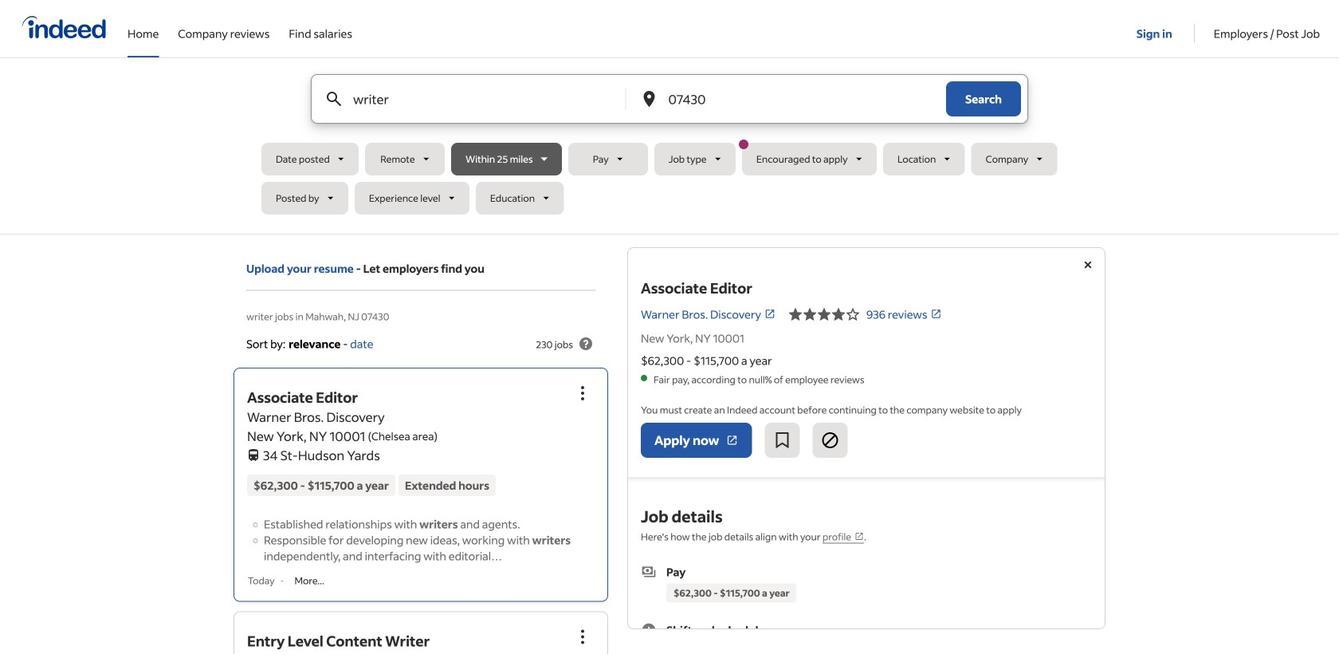 Task type: vqa. For each thing, say whether or not it's contained in the screenshot.
remote link
no



Task type: describe. For each thing, give the bounding box(es) containing it.
job actions for associate editor is collapsed image
[[573, 384, 593, 403]]

warner bros. discovery (opens in a new tab) image
[[765, 308, 776, 320]]

apply now (opens in a new tab) image
[[726, 434, 739, 447]]

help icon image
[[577, 334, 596, 353]]

job actions for entry level content writer is collapsed image
[[573, 627, 593, 646]]

3.9 out of 5 stars image
[[789, 305, 861, 324]]

Edit location text field
[[666, 75, 915, 123]]

transit information image
[[247, 446, 260, 461]]

search: Job title, keywords, or company text field
[[350, 75, 599, 123]]



Task type: locate. For each thing, give the bounding box(es) containing it.
save this job image
[[773, 431, 792, 450]]

None search field
[[262, 74, 1078, 221]]

not interested image
[[821, 431, 840, 450]]

3.9 out of 5 stars. link to 936 reviews company ratings (opens in a new tab) image
[[931, 308, 942, 320]]

close job details image
[[1079, 255, 1098, 274]]

job preferences (opens in a new window) image
[[855, 532, 865, 541]]



